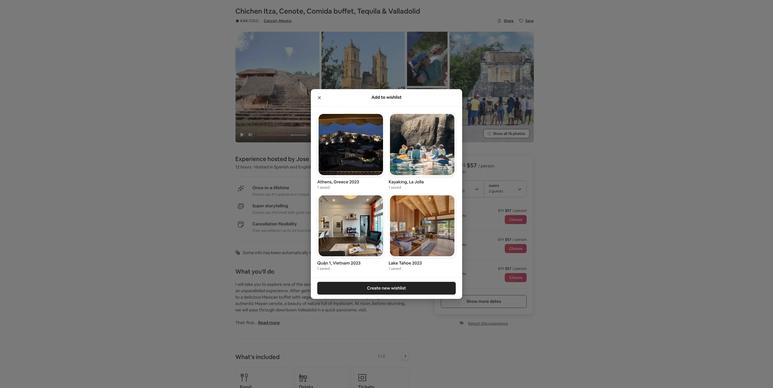 Task type: vqa. For each thing, say whether or not it's contained in the screenshot.
members
no



Task type: describe. For each thing, give the bounding box(es) containing it.
guests inside once-in-a-lifetime guests say it's special and unique.
[[252, 192, 265, 197]]

add to wishlist
[[371, 95, 402, 100]]

dec for mon, dec 25 8:00 am–8:00 pm
[[450, 237, 457, 242]]

mon, for mon, dec 25 5:00 am–5:00 pm
[[441, 208, 450, 213]]

in inside i will take you to explore one of the seven wonders of the modern world chichen itza on an unparalleled experience. after getting to know the archaeological site, i will take you to a delicious mexican buffet with vegetarian options. then, we will go to get to know an authentic mayan cenote, a beauty of nature full of mysticism. at noon, before returning, we will pass through downtown valladolid in a quick panoramic visit.
[[317, 307, 321, 313]]

mexican
[[262, 295, 278, 300]]

to up the authentic at the left of the page
[[235, 295, 240, 300]]

super storytelling guests say this host tells great stories.
[[252, 203, 318, 215]]

1 for kayaking, la jolla
[[389, 185, 390, 190]]

saved for lake
[[391, 267, 401, 271]]

1 vertical spatial a
[[284, 301, 287, 307]]

host
[[279, 210, 287, 215]]

all inside 'link'
[[504, 131, 507, 136]]

dec for mon, dec 25 5:00 am–5:00 pm
[[450, 208, 457, 213]]

from $71 $57 / person show all prices
[[441, 162, 494, 174]]

full
[[321, 301, 327, 307]]

on
[[400, 282, 405, 287]]

at
[[355, 301, 359, 307]]

archaeological
[[341, 288, 369, 294]]

one
[[283, 282, 290, 287]]

choose for tue, dec 26 5:00 am–5:00 pm
[[509, 275, 523, 280]]

1,
[[329, 261, 332, 266]]

0 vertical spatial ·
[[261, 18, 262, 23]]

person for tue, dec 26 5:00 am–5:00 pm
[[515, 266, 527, 271]]

tells
[[288, 210, 295, 215]]

$57 for mon, dec 25 8:00 am–8:00 pm
[[505, 237, 511, 242]]

/ for tue, dec 26 5:00 am–5:00 pm
[[512, 266, 514, 271]]

hours inside experience hosted by jose antonio 12 hours · hosted in spanish and english
[[240, 164, 251, 170]]

$71 for mon, dec 25 8:00 am–8:00 pm
[[498, 237, 504, 242]]

· inside experience hosted by jose antonio 12 hours · hosted in spanish and english
[[252, 164, 253, 170]]

greece
[[334, 179, 348, 185]]

vietnam
[[333, 261, 350, 266]]

experience
[[235, 155, 266, 163]]

flexibility
[[278, 221, 297, 227]]

wishlist for lake tahoe 2023, 1 saved group
[[389, 194, 456, 271]]

2023 for lake tahoe 2023
[[412, 261, 422, 266]]

nature
[[307, 301, 320, 307]]

and inside once-in-a-lifetime guests say it's special and unique.
[[290, 192, 297, 197]]

in-
[[265, 185, 270, 191]]

hours inside the cancellation flexibility free cancellation up to 24 hours before the start time.
[[297, 228, 307, 233]]

report this experience button
[[460, 321, 508, 326]]

show up report
[[467, 299, 478, 305]]

wishlist for create new wishlist
[[391, 286, 406, 291]]

dec for tue, dec 26 5:00 am–5:00 pm
[[449, 266, 456, 271]]

chichen inside i will take you to explore one of the seven wonders of the modern world chichen itza on an unparalleled experience. after getting to know the archaeological site, i will take you to a delicious mexican buffet with vegetarian options. then, we will go to get to know an authentic mayan cenote, a beauty of nature full of mysticism. at noon, before returning, we will pass through downtown valladolid in a quick panoramic visit.
[[375, 282, 391, 287]]

$71 $57 / person for mon, dec 25 8:00 am–8:00 pm
[[498, 237, 527, 242]]

all inside 'from $71 $57 / person show all prices'
[[451, 169, 455, 174]]

what's
[[235, 354, 255, 361]]

a-
[[270, 185, 274, 191]]

0 vertical spatial take
[[244, 282, 253, 287]]

prices
[[456, 169, 466, 174]]

itza,
[[264, 7, 278, 16]]

choose link for mon, dec 25 5:00 am–5:00 pm
[[505, 215, 527, 224]]

0 vertical spatial chichen
[[235, 7, 262, 16]]

quận
[[317, 261, 328, 266]]

1 horizontal spatial know
[[390, 295, 401, 300]]

mayan
[[255, 301, 268, 307]]

returning,
[[386, 301, 405, 307]]

12
[[235, 164, 240, 170]]

wishlist for add to wishlist
[[386, 95, 402, 100]]

show all prices button
[[441, 169, 466, 174]]

person for mon, dec 25 5:00 am–5:00 pm
[[515, 208, 527, 213]]

time.
[[335, 228, 344, 233]]

cancellation flexibility free cancellation up to 24 hours before the start time.
[[252, 221, 344, 233]]

am–8:00
[[448, 243, 461, 247]]

show original language button
[[331, 250, 377, 256]]

included
[[256, 354, 280, 361]]

save
[[526, 18, 534, 23]]

go
[[366, 295, 371, 300]]

$71 for tue, dec 26 5:00 am–5:00 pm
[[498, 266, 504, 271]]

valladolid inside i will take you to explore one of the seven wonders of the modern world chichen itza on an unparalleled experience. after getting to know the archaeological site, i will take you to a delicious mexican buffet with vegetarian options. then, we will go to get to know an authentic mayan cenote, a beauty of nature full of mysticism. at noon, before returning, we will pass through downtown valladolid in a quick panoramic visit.
[[298, 307, 317, 313]]

5:00 for tue, dec 26
[[441, 272, 447, 277]]

show inside 'link'
[[493, 131, 503, 136]]

this inside super storytelling guests say this host tells great stories.
[[272, 210, 278, 215]]

/ for mon, dec 25 8:00 am–8:00 pm
[[512, 237, 514, 242]]

hosted
[[268, 155, 287, 163]]

seek slider slider
[[257, 135, 307, 136]]

experience
[[488, 321, 508, 326]]

show inside 'from $71 $57 / person show all prices'
[[441, 169, 450, 174]]

1 inside quận 1, vietnam 2023 1 saved
[[317, 267, 319, 271]]

the left modern
[[339, 282, 346, 287]]

translated.
[[309, 250, 330, 256]]

chichen itza, cenote, comida buffet, tequila & valladolid
[[235, 7, 420, 16]]

1 left the 2
[[378, 354, 380, 359]]

to inside dialog
[[381, 95, 385, 100]]

world
[[363, 282, 374, 287]]

tequila
[[357, 7, 381, 16]]

beauty
[[288, 301, 301, 307]]

more for show
[[478, 299, 489, 305]]

1 horizontal spatial we
[[352, 295, 358, 300]]

in inside experience hosted by jose antonio 12 hours · hosted in spanish and english
[[270, 164, 273, 170]]

stories.
[[306, 210, 318, 215]]

with
[[292, 295, 301, 300]]

site,
[[370, 288, 378, 294]]

cancellation
[[261, 228, 281, 233]]

authentic
[[235, 301, 254, 307]]

downtown
[[276, 307, 297, 313]]

some info has been automatically translated. show original language
[[243, 250, 377, 256]]

info
[[255, 250, 262, 256]]

show all 16 photos
[[493, 131, 525, 136]]

lake tahoe 2023 1 saved
[[389, 261, 422, 271]]

2023 for athens, greece 2023
[[349, 179, 359, 185]]

wishlist for athens, greece 2023, 1 saved group
[[317, 113, 384, 190]]

wonders
[[316, 282, 333, 287]]

itza
[[392, 282, 400, 287]]

before inside i will take you to explore one of the seven wonders of the modern world chichen itza on an unparalleled experience. after getting to know the archaeological site, i will take you to a delicious mexican buffet with vegetarian options. then, we will go to get to know an authentic mayan cenote, a beauty of nature full of mysticism. at noon, before returning, we will pass through downtown valladolid in a quick panoramic visit.
[[372, 301, 385, 307]]

getting
[[301, 288, 316, 294]]

explore
[[267, 282, 282, 287]]

0 horizontal spatial you
[[254, 282, 261, 287]]

5:00 for mon, dec 25
[[441, 214, 447, 218]]

what you'll do
[[235, 268, 274, 275]]

create
[[367, 286, 381, 291]]

add
[[371, 95, 380, 100]]

super
[[252, 203, 264, 209]]

1 horizontal spatial i
[[379, 288, 380, 294]]

hosted
[[254, 164, 269, 170]]

then,
[[340, 295, 351, 300]]

some
[[243, 250, 254, 256]]

1 horizontal spatial an
[[402, 295, 406, 300]]

guests inside super storytelling guests say this host tells great stories.
[[252, 210, 265, 215]]

to right go
[[372, 295, 376, 300]]

experience hosted by jose antonio 12 hours · hosted in spanish and english
[[235, 155, 333, 170]]

comida
[[307, 7, 332, 16]]

say inside once-in-a-lifetime guests say it's special and unique.
[[265, 192, 271, 197]]

saved inside quận 1, vietnam 2023 1 saved
[[320, 267, 330, 271]]

lifetime
[[274, 185, 289, 191]]

pm for mon, dec 25 8:00 am–8:00 pm
[[462, 243, 466, 247]]

choose link for mon, dec 25 8:00 am–8:00 pm
[[505, 244, 527, 253]]

visit.
[[358, 307, 367, 313]]

am–5:00 for 26
[[448, 272, 461, 277]]

choose link for tue, dec 26 5:00 am–5:00 pm
[[505, 273, 527, 282]]

1 vertical spatial this
[[481, 321, 488, 326]]

say inside super storytelling guests say this host tells great stories.
[[265, 210, 271, 215]]

1 horizontal spatial take
[[388, 288, 397, 294]]

do
[[267, 268, 274, 275]]

/ inside 'from $71 $57 / person show all prices'
[[478, 163, 480, 169]]

free
[[252, 228, 260, 233]]



Task type: locate. For each thing, give the bounding box(es) containing it.
to inside the cancellation flexibility free cancellation up to 24 hours before the start time.
[[288, 228, 291, 233]]

cenote,
[[279, 7, 305, 16]]

say left it's
[[265, 192, 271, 197]]

the up options.
[[333, 288, 340, 294]]

0 vertical spatial all
[[504, 131, 507, 136]]

and inside experience hosted by jose antonio 12 hours · hosted in spanish and english
[[290, 164, 297, 170]]

great
[[296, 210, 305, 215]]

1 5:00 from the top
[[441, 214, 447, 218]]

0 horizontal spatial all
[[451, 169, 455, 174]]

an up the authentic at the left of the page
[[235, 288, 240, 294]]

1 vertical spatial take
[[388, 288, 397, 294]]

valladolid right '&'
[[388, 7, 420, 16]]

/ for mon, dec 25 5:00 am–5:00 pm
[[512, 208, 514, 213]]

8:00
[[441, 243, 447, 247]]

experience.
[[266, 288, 289, 294]]

am–5:00 for 25
[[448, 214, 461, 218]]

0 vertical spatial say
[[265, 192, 271, 197]]

person
[[481, 163, 494, 169], [515, 208, 527, 213], [515, 237, 527, 242], [515, 266, 527, 271]]

all left the prices
[[451, 169, 455, 174]]

0 vertical spatial an
[[235, 288, 240, 294]]

0 horizontal spatial i
[[235, 282, 236, 287]]

2 vertical spatial pm
[[462, 272, 466, 277]]

i will take you to explore one of the seven wonders of the modern world chichen itza on an unparalleled experience. after getting to know the archaeological site, i will take you to a delicious mexican buffet with vegetarian options. then, we will go to get to know an authentic mayan cenote, a beauty of nature full of mysticism. at noon, before returning, we will pass through downtown valladolid in a quick panoramic visit.
[[235, 282, 406, 313]]

first…
[[246, 320, 257, 326]]

an up the 'returning,'
[[402, 295, 406, 300]]

$71 inside 'from $71 $57 / person show all prices'
[[456, 162, 466, 169]]

unique.
[[297, 192, 310, 197]]

kayaking, la jolla 1 saved
[[389, 179, 424, 190]]

0 horizontal spatial this
[[272, 210, 278, 215]]

1 $71 $57 / person from the top
[[498, 208, 527, 213]]

we down the authentic at the left of the page
[[235, 307, 241, 313]]

25 for mon, dec 25 5:00 am–5:00 pm
[[458, 208, 462, 213]]

saved inside athens, greece 2023 1 saved
[[320, 185, 330, 190]]

2023 right tahoe
[[412, 261, 422, 266]]

1 for athens, greece 2023
[[317, 185, 319, 190]]

1 vertical spatial dec
[[450, 237, 457, 242]]

0 vertical spatial this
[[272, 210, 278, 215]]

0 horizontal spatial valladolid
[[298, 307, 317, 313]]

2 horizontal spatial a
[[322, 307, 324, 313]]

2 25 from the top
[[458, 237, 462, 242]]

pm for tue, dec 26 5:00 am–5:00 pm
[[462, 272, 466, 277]]

1 am–5:00 from the top
[[448, 214, 461, 218]]

a down buffet
[[284, 301, 287, 307]]

(1252)
[[249, 18, 259, 23]]

1 horizontal spatial valladolid
[[388, 7, 420, 16]]

1 inside athens, greece 2023 1 saved
[[317, 185, 319, 190]]

1 down 'quận'
[[317, 267, 319, 271]]

all left 16
[[504, 131, 507, 136]]

you down on
[[398, 288, 405, 294]]

delicious
[[244, 295, 261, 300]]

what
[[235, 268, 250, 275]]

0 vertical spatial in
[[270, 164, 273, 170]]

guests down super
[[252, 210, 265, 215]]

this down storytelling
[[272, 210, 278, 215]]

will down the authentic at the left of the page
[[242, 307, 248, 313]]

1 vertical spatial guests
[[252, 210, 265, 215]]

0 vertical spatial and
[[290, 164, 297, 170]]

1 inside lake tahoe 2023 1 saved
[[389, 267, 390, 271]]

1 horizontal spatial all
[[504, 131, 507, 136]]

share button
[[495, 16, 516, 25]]

to left explore
[[262, 282, 266, 287]]

choose link
[[505, 215, 527, 224], [505, 244, 527, 253], [505, 273, 527, 282]]

to right "add"
[[381, 95, 385, 100]]

dates
[[490, 299, 501, 305]]

am–5:00 inside tue, dec 26 5:00 am–5:00 pm
[[448, 272, 461, 277]]

1 vertical spatial an
[[402, 295, 406, 300]]

saved down kayaking, at the top of the page
[[391, 185, 401, 190]]

1 vertical spatial ·
[[252, 164, 253, 170]]

25 for mon, dec 25 8:00 am–8:00 pm
[[458, 237, 462, 242]]

to down wonders
[[317, 288, 321, 294]]

$71 for mon, dec 25 5:00 am–5:00 pm
[[498, 208, 504, 213]]

to right the get
[[385, 295, 389, 300]]

the inside the cancellation flexibility free cancellation up to 24 hours before the start time.
[[320, 228, 326, 233]]

0 horizontal spatial before
[[307, 228, 319, 233]]

5:00 inside the mon, dec 25 5:00 am–5:00 pm
[[441, 214, 447, 218]]

mon, inside the mon, dec 25 5:00 am–5:00 pm
[[441, 208, 450, 213]]

· right (1252)
[[261, 18, 262, 23]]

1 for lake tahoe 2023
[[389, 267, 390, 271]]

valladolid down nature
[[298, 307, 317, 313]]

1 vertical spatial am–5:00
[[448, 272, 461, 277]]

0 vertical spatial a
[[241, 295, 243, 300]]

1 vertical spatial before
[[372, 301, 385, 307]]

lake
[[389, 261, 398, 266]]

1 vertical spatial valladolid
[[298, 307, 317, 313]]

1 horizontal spatial this
[[481, 321, 488, 326]]

up
[[282, 228, 287, 233]]

in down nature
[[317, 307, 321, 313]]

experience photo 1 image
[[322, 32, 405, 143], [322, 32, 405, 143]]

before down the get
[[372, 301, 385, 307]]

experience photo 4 image
[[450, 32, 534, 143], [450, 32, 534, 143]]

dec inside mon, dec 25 8:00 am–8:00 pm
[[450, 237, 457, 242]]

24
[[292, 228, 296, 233]]

saved
[[320, 185, 330, 190], [391, 185, 401, 190], [320, 267, 330, 271], [391, 267, 401, 271]]

1 horizontal spatial hours
[[297, 228, 307, 233]]

0 vertical spatial before
[[307, 228, 319, 233]]

25 inside the mon, dec 25 5:00 am–5:00 pm
[[458, 208, 462, 213]]

add to wishlist dialog
[[311, 89, 462, 299]]

dec inside the mon, dec 25 5:00 am–5:00 pm
[[450, 208, 457, 213]]

after
[[290, 288, 300, 294]]

show all 16 photos link
[[484, 129, 530, 138]]

will up the get
[[381, 288, 387, 294]]

wishlist for kayaking, la jolla, 1 saved group
[[389, 113, 456, 190]]

$57 for tue, dec 26 5:00 am–5:00 pm
[[505, 266, 511, 271]]

jolla
[[415, 179, 424, 185]]

$57
[[467, 162, 477, 169], [505, 208, 511, 213], [505, 237, 511, 242], [505, 266, 511, 271]]

2 am–5:00 from the top
[[448, 272, 461, 277]]

you up unparalleled
[[254, 282, 261, 287]]

saved inside lake tahoe 2023 1 saved
[[391, 267, 401, 271]]

1 vertical spatial in
[[317, 307, 321, 313]]

0 vertical spatial guests
[[252, 192, 265, 197]]

1 25 from the top
[[458, 208, 462, 213]]

of right 'full' at left
[[328, 301, 332, 307]]

their
[[235, 320, 245, 326]]

1 horizontal spatial chichen
[[375, 282, 391, 287]]

chichen up the 4.54 (1252)
[[235, 7, 262, 16]]

saved down athens,
[[320, 185, 330, 190]]

and right special
[[290, 192, 297, 197]]

0 vertical spatial i
[[235, 282, 236, 287]]

been
[[271, 250, 281, 256]]

their first…
[[235, 320, 258, 326]]

1 choose from the top
[[509, 217, 523, 222]]

show more dates
[[467, 299, 501, 305]]

1 vertical spatial know
[[390, 295, 401, 300]]

0 vertical spatial choose
[[509, 217, 523, 222]]

$57 for mon, dec 25 5:00 am–5:00 pm
[[505, 208, 511, 213]]

saved inside kayaking, la jolla 1 saved
[[391, 185, 401, 190]]

we down archaeological
[[352, 295, 358, 300]]

the
[[320, 228, 326, 233], [296, 282, 303, 287], [339, 282, 346, 287], [333, 288, 340, 294]]

automatically
[[282, 250, 308, 256]]

more inside button
[[269, 320, 280, 326]]

wishlist right new
[[391, 286, 406, 291]]

0 vertical spatial know
[[322, 288, 332, 294]]

guests down once-
[[252, 192, 265, 197]]

2023 inside lake tahoe 2023 1 saved
[[412, 261, 422, 266]]

a down 'full' at left
[[322, 307, 324, 313]]

person inside 'from $71 $57 / person show all prices'
[[481, 163, 494, 169]]

pm inside tue, dec 26 5:00 am–5:00 pm
[[462, 272, 466, 277]]

learn more about the host, jose antonio. image
[[395, 155, 409, 170], [395, 155, 409, 170]]

start
[[326, 228, 335, 233]]

language
[[359, 250, 377, 256]]

create new wishlist
[[367, 286, 406, 291]]

0 vertical spatial pm
[[462, 214, 466, 218]]

hours right 24
[[297, 228, 307, 233]]

mon, dec 25 8:00 am–8:00 pm
[[441, 237, 466, 247]]

tue,
[[441, 266, 448, 271]]

1 vertical spatial we
[[235, 307, 241, 313]]

experience photo 2 image
[[407, 32, 448, 86], [407, 32, 448, 86]]

this right report
[[481, 321, 488, 326]]

2023 down show original language button
[[351, 261, 361, 266]]

0 horizontal spatial know
[[322, 288, 332, 294]]

$71 $57 / person for tue, dec 26 5:00 am–5:00 pm
[[498, 266, 527, 271]]

will
[[237, 282, 244, 287], [381, 288, 387, 294], [359, 295, 365, 300], [242, 307, 248, 313]]

5:00 inside tue, dec 26 5:00 am–5:00 pm
[[441, 272, 447, 277]]

i right site,
[[379, 288, 380, 294]]

am–5:00 inside the mon, dec 25 5:00 am–5:00 pm
[[448, 214, 461, 218]]

mon, inside mon, dec 25 8:00 am–8:00 pm
[[441, 237, 450, 242]]

·
[[261, 18, 262, 23], [252, 164, 253, 170]]

1 vertical spatial wishlist
[[391, 286, 406, 291]]

1 vertical spatial more
[[269, 320, 280, 326]]

photos
[[513, 131, 525, 136]]

storytelling
[[265, 203, 288, 209]]

0 vertical spatial $71 $57 / person
[[498, 208, 527, 213]]

say down storytelling
[[265, 210, 271, 215]]

a up the authentic at the left of the page
[[241, 295, 243, 300]]

0 horizontal spatial in
[[270, 164, 273, 170]]

choose
[[509, 217, 523, 222], [509, 246, 523, 251], [509, 275, 523, 280]]

create new wishlist button
[[317, 282, 456, 295]]

saved for kayaking,
[[391, 185, 401, 190]]

1 vertical spatial and
[[290, 192, 297, 197]]

2 vertical spatial $71 $57 / person
[[498, 266, 527, 271]]

wishlist for quận 1, vietnam 2023, 1 saved group
[[317, 194, 384, 271]]

am–5:00
[[448, 214, 461, 218], [448, 272, 461, 277]]

1 vertical spatial 25
[[458, 237, 462, 242]]

saved down lake
[[391, 267, 401, 271]]

1 vertical spatial you
[[398, 288, 405, 294]]

0 horizontal spatial more
[[269, 320, 280, 326]]

0 horizontal spatial a
[[241, 295, 243, 300]]

will left go
[[359, 295, 365, 300]]

know down wonders
[[322, 288, 332, 294]]

saved down 'quận'
[[320, 267, 330, 271]]

dec inside tue, dec 26 5:00 am–5:00 pm
[[449, 266, 456, 271]]

0 vertical spatial choose link
[[505, 215, 527, 224]]

1 guests from the top
[[252, 192, 265, 197]]

pass
[[249, 307, 258, 313]]

pm for mon, dec 25 5:00 am–5:00 pm
[[462, 214, 466, 218]]

2 vertical spatial choose
[[509, 275, 523, 280]]

tahoe
[[399, 261, 411, 266]]

choose for mon, dec 25 8:00 am–8:00 pm
[[509, 246, 523, 251]]

1 horizontal spatial more
[[478, 299, 489, 305]]

4.54
[[240, 18, 248, 23]]

1 vertical spatial all
[[451, 169, 455, 174]]

3 choose link from the top
[[505, 273, 527, 282]]

0 horizontal spatial ·
[[252, 164, 253, 170]]

2 5:00 from the top
[[441, 272, 447, 277]]

vegetarian
[[302, 295, 323, 300]]

show up vietnam on the bottom of the page
[[331, 250, 342, 256]]

0 vertical spatial hours
[[240, 164, 251, 170]]

i down what
[[235, 282, 236, 287]]

1 vertical spatial mon,
[[441, 237, 450, 242]]

pm inside the mon, dec 25 5:00 am–5:00 pm
[[462, 214, 466, 218]]

2023 inside athens, greece 2023 1 saved
[[349, 179, 359, 185]]

wishlist inside button
[[391, 286, 406, 291]]

1 horizontal spatial ·
[[261, 18, 262, 23]]

experience photo 3 image
[[407, 88, 448, 143], [407, 88, 448, 143]]

more left dates
[[478, 299, 489, 305]]

you
[[254, 282, 261, 287], [398, 288, 405, 294]]

1 vertical spatial pm
[[462, 243, 466, 247]]

options.
[[323, 295, 339, 300]]

has
[[263, 250, 270, 256]]

$57 inside 'from $71 $57 / person show all prices'
[[467, 162, 477, 169]]

1 down athens,
[[317, 185, 319, 190]]

person for mon, dec 25 8:00 am–8:00 pm
[[515, 237, 527, 242]]

saved for athens,
[[320, 185, 330, 190]]

i
[[235, 282, 236, 287], [379, 288, 380, 294]]

0 vertical spatial mon,
[[441, 208, 450, 213]]

hours right 12
[[240, 164, 251, 170]]

$71
[[456, 162, 466, 169], [498, 208, 504, 213], [498, 237, 504, 242], [498, 266, 504, 271]]

0 vertical spatial wishlist
[[386, 95, 402, 100]]

once-in-a-lifetime guests say it's special and unique.
[[252, 185, 310, 197]]

and
[[290, 164, 297, 170], [290, 192, 297, 197]]

athens,
[[317, 179, 333, 185]]

before inside the cancellation flexibility free cancellation up to 24 hours before the start time.
[[307, 228, 319, 233]]

the left start
[[320, 228, 326, 233]]

before left start
[[307, 228, 319, 233]]

0 vertical spatial am–5:00
[[448, 214, 461, 218]]

0 vertical spatial more
[[478, 299, 489, 305]]

1 vertical spatial i
[[379, 288, 380, 294]]

show left the prices
[[441, 169, 450, 174]]

mon, for mon, dec 25 8:00 am–8:00 pm
[[441, 237, 450, 242]]

1 horizontal spatial a
[[284, 301, 287, 307]]

1 inside kayaking, la jolla 1 saved
[[389, 185, 390, 190]]

2 guests from the top
[[252, 210, 265, 215]]

know up the 'returning,'
[[390, 295, 401, 300]]

read
[[258, 320, 268, 326]]

1 vertical spatial 5:00
[[441, 272, 447, 277]]

la
[[409, 179, 414, 185]]

· cancún, mexico
[[261, 18, 292, 23]]

chichen up site,
[[375, 282, 391, 287]]

0 horizontal spatial take
[[244, 282, 253, 287]]

1 horizontal spatial before
[[372, 301, 385, 307]]

1 vertical spatial hours
[[297, 228, 307, 233]]

0 horizontal spatial an
[[235, 288, 240, 294]]

2 choose link from the top
[[505, 244, 527, 253]]

0 vertical spatial 25
[[458, 208, 462, 213]]

3 choose from the top
[[509, 275, 523, 280]]

1 vertical spatial $71 $57 / person
[[498, 237, 527, 242]]

wishlist right "add"
[[386, 95, 402, 100]]

more for read
[[269, 320, 280, 326]]

0 vertical spatial you
[[254, 282, 261, 287]]

am–5:00 down 26
[[448, 272, 461, 277]]

take up unparalleled
[[244, 282, 253, 287]]

spanish
[[274, 164, 289, 170]]

and down the by
[[290, 164, 297, 170]]

· down experience
[[252, 164, 253, 170]]

special
[[277, 192, 289, 197]]

1 down kayaking, at the top of the page
[[389, 185, 390, 190]]

am–5:00 up mon, dec 25 8:00 am–8:00 pm
[[448, 214, 461, 218]]

1 vertical spatial say
[[265, 210, 271, 215]]

of right wonders
[[334, 282, 338, 287]]

0 vertical spatial dec
[[450, 208, 457, 213]]

of left nature
[[302, 301, 306, 307]]

2 vertical spatial dec
[[449, 266, 456, 271]]

1 vertical spatial chichen
[[375, 282, 391, 287]]

1
[[317, 185, 319, 190], [389, 185, 390, 190], [317, 267, 319, 271], [389, 267, 390, 271], [378, 354, 380, 359]]

2 mon, from the top
[[441, 237, 450, 242]]

2 $71 $57 / person from the top
[[498, 237, 527, 242]]

16
[[508, 131, 512, 136]]

$71 $57 / person for mon, dec 25 5:00 am–5:00 pm
[[498, 208, 527, 213]]

get
[[377, 295, 384, 300]]

unparalleled
[[241, 288, 265, 294]]

of up after
[[291, 282, 295, 287]]

choose for mon, dec 25 5:00 am–5:00 pm
[[509, 217, 523, 222]]

from
[[441, 162, 455, 169]]

0 horizontal spatial chichen
[[235, 7, 262, 16]]

1 say from the top
[[265, 192, 271, 197]]

1 vertical spatial choose link
[[505, 244, 527, 253]]

2 choose from the top
[[509, 246, 523, 251]]

1 vertical spatial choose
[[509, 246, 523, 251]]

2 vertical spatial a
[[322, 307, 324, 313]]

take down itza
[[388, 288, 397, 294]]

2 vertical spatial choose link
[[505, 273, 527, 282]]

2 say from the top
[[265, 210, 271, 215]]

kayaking,
[[389, 179, 408, 185]]

cancún, mexico link
[[264, 18, 292, 23]]

in right hosted
[[270, 164, 273, 170]]

0 horizontal spatial hours
[[240, 164, 251, 170]]

mon,
[[441, 208, 450, 213], [441, 237, 450, 242]]

0 vertical spatial valladolid
[[388, 7, 420, 16]]

3 $71 $57 / person from the top
[[498, 266, 527, 271]]

show left 16
[[493, 131, 503, 136]]

new
[[382, 286, 390, 291]]

0 horizontal spatial we
[[235, 307, 241, 313]]

you'll
[[252, 268, 266, 275]]

to left 24
[[288, 228, 291, 233]]

will down what
[[237, 282, 244, 287]]

of
[[291, 282, 295, 287], [334, 282, 338, 287], [302, 301, 306, 307], [328, 301, 332, 307]]

1 mon, from the top
[[441, 208, 450, 213]]

pm inside mon, dec 25 8:00 am–8:00 pm
[[462, 243, 466, 247]]

2023 right greece
[[349, 179, 359, 185]]

0 vertical spatial we
[[352, 295, 358, 300]]

1 horizontal spatial in
[[317, 307, 321, 313]]

0 vertical spatial 5:00
[[441, 214, 447, 218]]

2023 inside quận 1, vietnam 2023 1 saved
[[351, 261, 361, 266]]

25 inside mon, dec 25 8:00 am–8:00 pm
[[458, 237, 462, 242]]

noon,
[[360, 301, 371, 307]]

by
[[288, 155, 295, 163]]

1 choose link from the top
[[505, 215, 527, 224]]

quick
[[325, 307, 336, 313]]

1 horizontal spatial you
[[398, 288, 405, 294]]

1 down lake
[[389, 267, 390, 271]]

the up after
[[296, 282, 303, 287]]

more right read
[[269, 320, 280, 326]]



